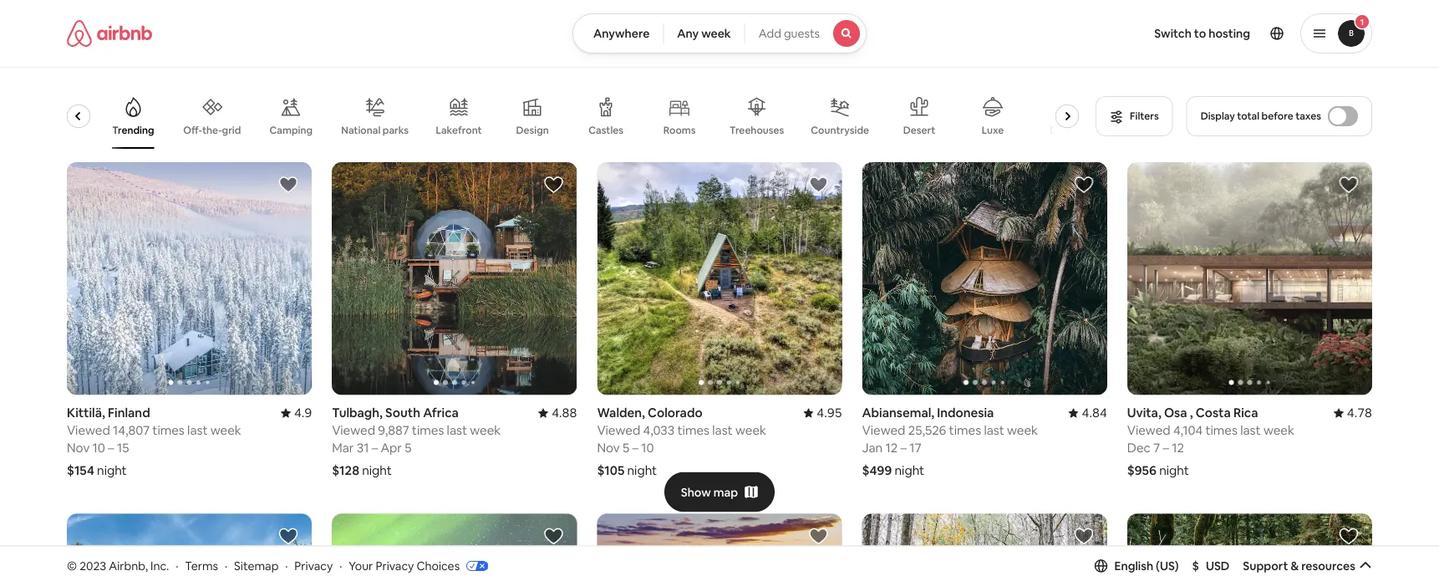 Task type: locate. For each thing, give the bounding box(es) containing it.
viewed down 'uvita,'
[[1128, 422, 1171, 439]]

show
[[681, 485, 711, 500]]

2 night from the left
[[628, 462, 657, 479]]

display
[[1201, 110, 1236, 122]]

farms
[[45, 124, 74, 137]]

1 horizontal spatial 5
[[623, 440, 630, 456]]

4.88
[[552, 405, 577, 421]]

3 – from the left
[[372, 440, 378, 456]]

0 horizontal spatial 10
[[92, 440, 105, 456]]

abiansemal,
[[863, 405, 935, 421]]

indonesia
[[938, 405, 995, 421]]

last inside abiansemal, indonesia viewed 25,526 times last week jan 12 – 17 $499 night
[[985, 422, 1005, 439]]

night inside tulbagh, south africa viewed 9,887 times last week mar 31 – apr 5 $128 night
[[362, 462, 392, 479]]

viewed inside uvita, osa , costa rica viewed 4,104 times last week dec 7 – 12 $956 night
[[1128, 422, 1171, 439]]

4.84 out of 5 average rating image
[[1069, 405, 1108, 421]]

1 privacy from the left
[[295, 558, 333, 573]]

5 times from the left
[[1206, 422, 1238, 439]]

1 viewed from the left
[[67, 422, 110, 439]]

airbnb,
[[109, 558, 148, 573]]

$128
[[332, 462, 360, 479]]

last up show map button
[[713, 422, 733, 439]]

terms link
[[185, 558, 218, 573]]

times down colorado at the left bottom of page
[[678, 422, 710, 439]]

night inside abiansemal, indonesia viewed 25,526 times last week jan 12 – 17 $499 night
[[895, 462, 925, 479]]

kittilä, finland viewed 14,807 times last week nov 10 – 15 $154 night
[[67, 405, 241, 479]]

last inside walden, colorado viewed 4,033 times last week nov 5 – 10 $105 night
[[713, 422, 733, 439]]

5 viewed from the left
[[1128, 422, 1171, 439]]

colorado
[[648, 405, 703, 421]]

15
[[117, 440, 129, 456]]

5 inside walden, colorado viewed 4,033 times last week nov 5 – 10 $105 night
[[623, 440, 630, 456]]

&
[[1291, 558, 1300, 573]]

3 viewed from the left
[[332, 422, 375, 439]]

nov inside kittilä, finland viewed 14,807 times last week nov 10 – 15 $154 night
[[67, 440, 90, 456]]

1 5 from the left
[[623, 440, 630, 456]]

2 · from the left
[[225, 558, 228, 573]]

support & resources
[[1244, 558, 1356, 573]]

off-the-grid
[[183, 124, 241, 137]]

5 right apr
[[405, 440, 412, 456]]

17
[[910, 440, 922, 456]]

group
[[36, 84, 1090, 149], [67, 162, 312, 395], [332, 162, 577, 395], [597, 162, 843, 395], [863, 162, 1108, 395], [1128, 162, 1373, 395], [67, 514, 312, 586], [332, 514, 577, 586], [597, 514, 843, 586], [863, 514, 1108, 586], [1128, 514, 1373, 586]]

4 night from the left
[[895, 462, 925, 479]]

times
[[152, 422, 185, 439], [678, 422, 710, 439], [412, 422, 444, 439], [950, 422, 982, 439], [1206, 422, 1238, 439]]

12
[[886, 440, 898, 456], [1173, 440, 1185, 456]]

privacy down add to wishlist: stege, denmark icon at the bottom of page
[[295, 558, 333, 573]]

– inside kittilä, finland viewed 14,807 times last week nov 10 – 15 $154 night
[[108, 440, 114, 456]]

night for $154
[[97, 462, 127, 479]]

night for $499
[[895, 462, 925, 479]]

·
[[176, 558, 178, 573], [225, 558, 228, 573], [285, 558, 288, 573], [340, 558, 342, 573]]

3 times from the left
[[412, 422, 444, 439]]

terms
[[185, 558, 218, 573]]

times for walden, colorado
[[678, 422, 710, 439]]

3 last from the left
[[447, 422, 467, 439]]

3 night from the left
[[362, 462, 392, 479]]

night
[[97, 462, 127, 479], [628, 462, 657, 479], [362, 462, 392, 479], [895, 462, 925, 479], [1160, 462, 1190, 479]]

times down the costa
[[1206, 422, 1238, 439]]

1 horizontal spatial 10
[[642, 440, 654, 456]]

castles
[[589, 124, 624, 137]]

english
[[1115, 558, 1154, 573]]

4 – from the left
[[901, 440, 907, 456]]

last down indonesia
[[985, 422, 1005, 439]]

tulbagh, south africa viewed 9,887 times last week mar 31 – apr 5 $128 night
[[332, 405, 501, 479]]

night for $105
[[628, 462, 657, 479]]

· left your
[[340, 558, 342, 573]]

2 10 from the left
[[642, 440, 654, 456]]

1 night from the left
[[97, 462, 127, 479]]

– left 15
[[108, 440, 114, 456]]

viewed inside walden, colorado viewed 4,033 times last week nov 5 – 10 $105 night
[[597, 422, 641, 439]]

2 times from the left
[[678, 422, 710, 439]]

nov inside walden, colorado viewed 4,033 times last week nov 5 – 10 $105 night
[[597, 440, 620, 456]]

1 horizontal spatial nov
[[597, 440, 620, 456]]

times inside abiansemal, indonesia viewed 25,526 times last week jan 12 – 17 $499 night
[[950, 422, 982, 439]]

week inside any week button
[[702, 26, 731, 41]]

5
[[623, 440, 630, 456], [405, 440, 412, 456]]

5 last from the left
[[1241, 422, 1261, 439]]

times down indonesia
[[950, 422, 982, 439]]

2 – from the left
[[633, 440, 639, 456]]

7
[[1154, 440, 1161, 456]]

12 right jan
[[886, 440, 898, 456]]

night down the "31"
[[362, 462, 392, 479]]

1 last from the left
[[187, 422, 208, 439]]

display total before taxes button
[[1187, 96, 1373, 136]]

– for nov 5 – 10
[[633, 440, 639, 456]]

0 horizontal spatial nov
[[67, 440, 90, 456]]

last down rica
[[1241, 422, 1261, 439]]

– inside uvita, osa , costa rica viewed 4,104 times last week dec 7 – 12 $956 night
[[1164, 440, 1170, 456]]

viewed inside abiansemal, indonesia viewed 25,526 times last week jan 12 – 17 $499 night
[[863, 422, 906, 439]]

4 last from the left
[[985, 422, 1005, 439]]

0 horizontal spatial privacy
[[295, 558, 333, 573]]

$154
[[67, 462, 94, 479]]

times right 14,807
[[152, 422, 185, 439]]

1
[[1361, 16, 1365, 27]]

0 horizontal spatial 12
[[886, 440, 898, 456]]

rica
[[1234, 405, 1259, 421]]

privacy right your
[[376, 558, 414, 573]]

· right inc.
[[176, 558, 178, 573]]

viewed down walden,
[[597, 422, 641, 439]]

osa
[[1165, 405, 1188, 421]]

privacy inside the your privacy choices link
[[376, 558, 414, 573]]

10 left 15
[[92, 440, 105, 456]]

1 12 from the left
[[886, 440, 898, 456]]

nov
[[67, 440, 90, 456], [597, 440, 620, 456]]

2 nov from the left
[[597, 440, 620, 456]]

trending
[[112, 124, 154, 137]]

viewed inside kittilä, finland viewed 14,807 times last week nov 10 – 15 $154 night
[[67, 422, 110, 439]]

1 10 from the left
[[92, 440, 105, 456]]

mar
[[332, 440, 354, 456]]

– down walden,
[[633, 440, 639, 456]]

to
[[1195, 26, 1207, 41]]

your privacy choices link
[[349, 558, 488, 574]]

last
[[187, 422, 208, 439], [713, 422, 733, 439], [447, 422, 467, 439], [985, 422, 1005, 439], [1241, 422, 1261, 439]]

12 inside uvita, osa , costa rica viewed 4,104 times last week dec 7 – 12 $956 night
[[1173, 440, 1185, 456]]

uvita,
[[1128, 405, 1162, 421]]

walden, colorado viewed 4,033 times last week nov 5 – 10 $105 night
[[597, 405, 767, 479]]

5 – from the left
[[1164, 440, 1170, 456]]

design
[[516, 124, 549, 137]]

1 times from the left
[[152, 422, 185, 439]]

week inside walden, colorado viewed 4,033 times last week nov 5 – 10 $105 night
[[736, 422, 767, 439]]

filters
[[1131, 110, 1160, 122]]

night right $105
[[628, 462, 657, 479]]

25,526
[[909, 422, 947, 439]]

viewed down tulbagh,
[[332, 422, 375, 439]]

· right terms link at the bottom left
[[225, 558, 228, 573]]

2023
[[80, 558, 106, 573]]

5 up $105
[[623, 440, 630, 456]]

tulbagh,
[[332, 405, 383, 421]]

2 5 from the left
[[405, 440, 412, 456]]

parks
[[383, 124, 409, 137]]

$
[[1193, 558, 1200, 573]]

· left 'privacy' link on the bottom of page
[[285, 558, 288, 573]]

times for kittilä, finland
[[152, 422, 185, 439]]

your
[[349, 558, 373, 573]]

2 last from the left
[[713, 422, 733, 439]]

night inside uvita, osa , costa rica viewed 4,104 times last week dec 7 – 12 $956 night
[[1160, 462, 1190, 479]]

4 viewed from the left
[[863, 422, 906, 439]]

1 – from the left
[[108, 440, 114, 456]]

– inside walden, colorado viewed 4,033 times last week nov 5 – 10 $105 night
[[633, 440, 639, 456]]

viewed up jan
[[863, 422, 906, 439]]

times inside kittilä, finland viewed 14,807 times last week nov 10 – 15 $154 night
[[152, 422, 185, 439]]

– inside tulbagh, south africa viewed 9,887 times last week mar 31 – apr 5 $128 night
[[372, 440, 378, 456]]

last down africa
[[447, 422, 467, 439]]

12 down 4,104
[[1173, 440, 1185, 456]]

nov for nov 5 – 10
[[597, 440, 620, 456]]

add
[[759, 26, 782, 41]]

last inside uvita, osa , costa rica viewed 4,104 times last week dec 7 – 12 $956 night
[[1241, 422, 1261, 439]]

night down 7
[[1160, 462, 1190, 479]]

night down 15
[[97, 462, 127, 479]]

10 inside walden, colorado viewed 4,033 times last week nov 5 – 10 $105 night
[[642, 440, 654, 456]]

national parks
[[341, 124, 409, 137]]

add to wishlist: hella, iceland image
[[544, 526, 564, 546]]

4.95
[[817, 405, 843, 421]]

viewed down the kittilä,
[[67, 422, 110, 439]]

– for jan 12 – 17
[[901, 440, 907, 456]]

costa
[[1196, 405, 1231, 421]]

None search field
[[573, 13, 867, 54]]

1 horizontal spatial privacy
[[376, 558, 414, 573]]

– right 7
[[1164, 440, 1170, 456]]

any
[[678, 26, 699, 41]]

14,807
[[113, 422, 150, 439]]

1 horizontal spatial 12
[[1173, 440, 1185, 456]]

– left 17
[[901, 440, 907, 456]]

night inside kittilä, finland viewed 14,807 times last week nov 10 – 15 $154 night
[[97, 462, 127, 479]]

night down 17
[[895, 462, 925, 479]]

times inside walden, colorado viewed 4,033 times last week nov 5 – 10 $105 night
[[678, 422, 710, 439]]

last for walden, colorado
[[713, 422, 733, 439]]

english (us)
[[1115, 558, 1180, 573]]

switch
[[1155, 26, 1192, 41]]

filters button
[[1096, 96, 1174, 136]]

times down africa
[[412, 422, 444, 439]]

last right 14,807
[[187, 422, 208, 439]]

last inside kittilä, finland viewed 14,807 times last week nov 10 – 15 $154 night
[[187, 422, 208, 439]]

2 12 from the left
[[1173, 440, 1185, 456]]

– inside abiansemal, indonesia viewed 25,526 times last week jan 12 – 17 $499 night
[[901, 440, 907, 456]]

africa
[[423, 405, 459, 421]]

4 times from the left
[[950, 422, 982, 439]]

inc.
[[151, 558, 169, 573]]

show map button
[[665, 472, 775, 512]]

switch to hosting
[[1155, 26, 1251, 41]]

– right the "31"
[[372, 440, 378, 456]]

1 nov from the left
[[67, 440, 90, 456]]

viewed
[[67, 422, 110, 439], [597, 422, 641, 439], [332, 422, 375, 439], [863, 422, 906, 439], [1128, 422, 1171, 439]]

10
[[92, 440, 105, 456], [642, 440, 654, 456]]

nov up $105
[[597, 440, 620, 456]]

finland
[[108, 405, 150, 421]]

2 privacy from the left
[[376, 558, 414, 573]]

5 night from the left
[[1160, 462, 1190, 479]]

grid
[[222, 124, 241, 137]]

10 down 4,033
[[642, 440, 654, 456]]

2 viewed from the left
[[597, 422, 641, 439]]

night inside walden, colorado viewed 4,033 times last week nov 5 – 10 $105 night
[[628, 462, 657, 479]]

abiansemal, indonesia viewed 25,526 times last week jan 12 – 17 $499 night
[[863, 405, 1039, 479]]

nov up $154
[[67, 440, 90, 456]]

apr
[[381, 440, 402, 456]]

usd
[[1207, 558, 1230, 573]]

0 horizontal spatial 5
[[405, 440, 412, 456]]



Task type: vqa. For each thing, say whether or not it's contained in the screenshot.
Tulbagh, South Africa Viewed 9,887 times last week Mar 31 – Apr 5 $128 night
yes



Task type: describe. For each thing, give the bounding box(es) containing it.
profile element
[[887, 0, 1373, 67]]

10 inside kittilä, finland viewed 14,807 times last week nov 10 – 15 $154 night
[[92, 440, 105, 456]]

4,104
[[1174, 422, 1203, 439]]

add to wishlist: uvita, osa , costa rica image
[[1340, 175, 1360, 195]]

south
[[386, 405, 421, 421]]

4.84
[[1082, 405, 1108, 421]]

group containing off-the-grid
[[36, 84, 1090, 149]]

national
[[341, 124, 381, 137]]

add to wishlist: stege, denmark image
[[279, 526, 299, 546]]

treehouses
[[730, 124, 785, 137]]

©
[[67, 558, 77, 573]]

12 inside abiansemal, indonesia viewed 25,526 times last week jan 12 – 17 $499 night
[[886, 440, 898, 456]]

add to wishlist: walden, colorado image
[[809, 175, 829, 195]]

add to wishlist: abiansemal, indonesia image
[[1074, 175, 1094, 195]]

any week
[[678, 26, 731, 41]]

add to wishlist: tulbagh, south africa image
[[544, 175, 564, 195]]

31
[[357, 440, 369, 456]]

© 2023 airbnb, inc. ·
[[67, 558, 178, 573]]

add to wishlist: cleveland, wisconsin image
[[809, 526, 829, 546]]

,
[[1191, 405, 1194, 421]]

sitemap
[[234, 558, 279, 573]]

support & resources button
[[1244, 558, 1373, 573]]

kittilä,
[[67, 405, 105, 421]]

uvita, osa , costa rica viewed 4,104 times last week dec 7 – 12 $956 night
[[1128, 405, 1295, 479]]

taxes
[[1296, 110, 1322, 122]]

before
[[1262, 110, 1294, 122]]

jan
[[863, 440, 883, 456]]

none search field containing anywhere
[[573, 13, 867, 54]]

countryside
[[811, 124, 870, 137]]

viewed for walden,
[[597, 422, 641, 439]]

4.78 out of 5 average rating image
[[1334, 405, 1373, 421]]

terms · sitemap · privacy ·
[[185, 558, 342, 573]]

desert
[[904, 124, 936, 137]]

times inside uvita, osa , costa rica viewed 4,104 times last week dec 7 – 12 $956 night
[[1206, 422, 1238, 439]]

last inside tulbagh, south africa viewed 9,887 times last week mar 31 – apr 5 $128 night
[[447, 422, 467, 439]]

week inside tulbagh, south africa viewed 9,887 times last week mar 31 – apr 5 $128 night
[[470, 422, 501, 439]]

add guests button
[[745, 13, 867, 54]]

last for kittilä, finland
[[187, 422, 208, 439]]

$ usd
[[1193, 558, 1230, 573]]

4.88 out of 5 average rating image
[[539, 405, 577, 421]]

camping
[[270, 124, 313, 137]]

1 · from the left
[[176, 558, 178, 573]]

week inside abiansemal, indonesia viewed 25,526 times last week jan 12 – 17 $499 night
[[1008, 422, 1039, 439]]

your privacy choices
[[349, 558, 460, 573]]

add to wishlist: crane hill, alabama image
[[1074, 526, 1094, 546]]

resources
[[1302, 558, 1356, 573]]

guests
[[784, 26, 820, 41]]

the-
[[202, 124, 222, 137]]

viewed inside tulbagh, south africa viewed 9,887 times last week mar 31 – apr 5 $128 night
[[332, 422, 375, 439]]

$105
[[597, 462, 625, 479]]

(us)
[[1157, 558, 1180, 573]]

times inside tulbagh, south africa viewed 9,887 times last week mar 31 – apr 5 $128 night
[[412, 422, 444, 439]]

times for abiansemal, indonesia
[[950, 422, 982, 439]]

3 · from the left
[[285, 558, 288, 573]]

hosting
[[1209, 26, 1251, 41]]

– for nov 10 – 15
[[108, 440, 114, 456]]

any week button
[[663, 13, 746, 54]]

week inside uvita, osa , costa rica viewed 4,104 times last week dec 7 – 12 $956 night
[[1264, 422, 1295, 439]]

privacy link
[[295, 558, 333, 573]]

support
[[1244, 558, 1289, 573]]

9,887
[[378, 422, 409, 439]]

viewed for abiansemal,
[[863, 422, 906, 439]]

sitemap link
[[234, 558, 279, 573]]

5 inside tulbagh, south africa viewed 9,887 times last week mar 31 – apr 5 $128 night
[[405, 440, 412, 456]]

1 button
[[1301, 13, 1373, 54]]

anywhere
[[594, 26, 650, 41]]

switch to hosting link
[[1145, 16, 1261, 51]]

4.95 out of 5 average rating image
[[804, 405, 843, 421]]

luxe
[[982, 124, 1005, 137]]

add to wishlist: index, washington image
[[1340, 526, 1360, 546]]

display total before taxes
[[1201, 110, 1322, 122]]

week inside kittilä, finland viewed 14,807 times last week nov 10 – 15 $154 night
[[211, 422, 241, 439]]

4,033
[[643, 422, 675, 439]]

4.9
[[294, 405, 312, 421]]

off-
[[183, 124, 202, 137]]

viewed for kittilä,
[[67, 422, 110, 439]]

4.78
[[1348, 405, 1373, 421]]

domes
[[1050, 124, 1084, 137]]

map
[[714, 485, 739, 500]]

last for abiansemal, indonesia
[[985, 422, 1005, 439]]

rooms
[[664, 124, 696, 137]]

add guests
[[759, 26, 820, 41]]

total
[[1238, 110, 1260, 122]]

dec
[[1128, 440, 1151, 456]]

4.9 out of 5 average rating image
[[281, 405, 312, 421]]

lakefront
[[436, 124, 482, 137]]

show map
[[681, 485, 739, 500]]

nov for nov 10 – 15
[[67, 440, 90, 456]]

choices
[[417, 558, 460, 573]]

add to wishlist: kittilä, finland image
[[279, 175, 299, 195]]

4 · from the left
[[340, 558, 342, 573]]

$956
[[1128, 462, 1157, 479]]

english (us) button
[[1095, 558, 1180, 573]]



